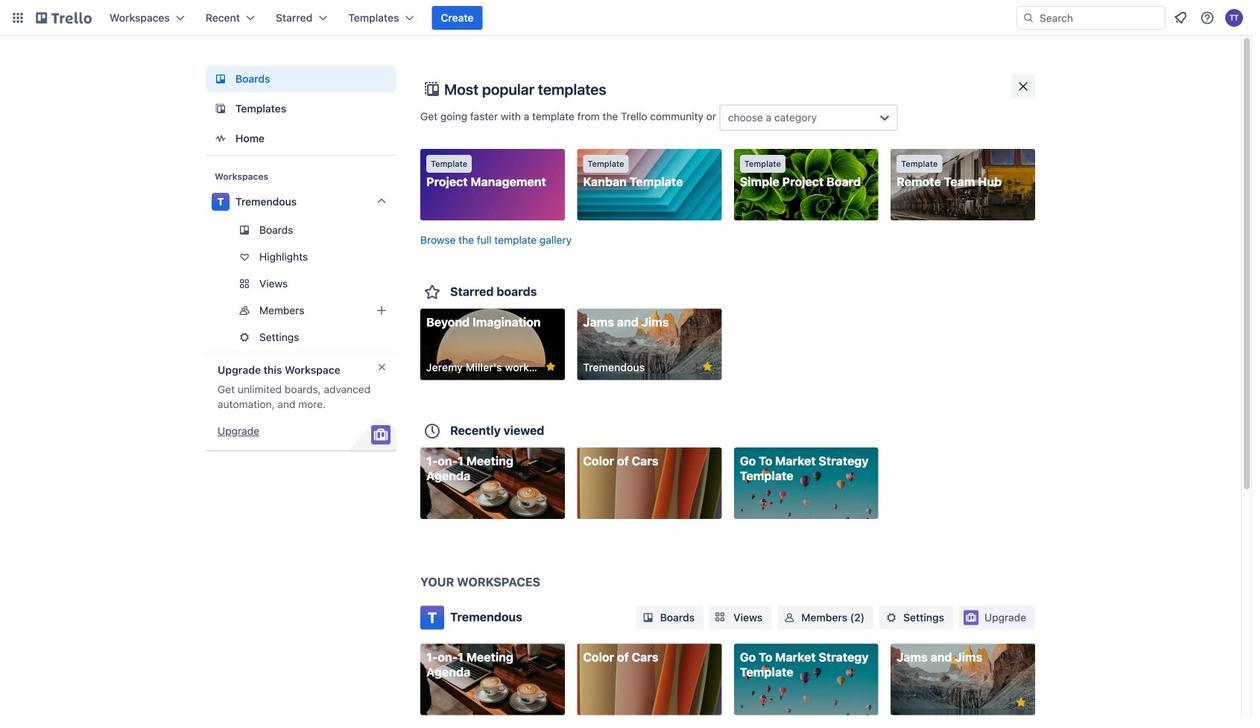 Task type: vqa. For each thing, say whether or not it's contained in the screenshot.
OF
no



Task type: describe. For each thing, give the bounding box(es) containing it.
search image
[[1023, 12, 1035, 24]]

0 vertical spatial click to unstar this board. it will be removed from your starred list. image
[[544, 360, 558, 374]]

1 vertical spatial click to unstar this board. it will be removed from your starred list. image
[[1015, 697, 1028, 710]]

1 sm image from the left
[[782, 611, 797, 626]]

Search field
[[1017, 6, 1166, 30]]

open information menu image
[[1200, 10, 1215, 25]]

primary element
[[0, 0, 1253, 36]]



Task type: locate. For each thing, give the bounding box(es) containing it.
terry turtle (terryturtle) image
[[1226, 9, 1244, 27]]

1 horizontal spatial sm image
[[884, 611, 899, 626]]

0 notifications image
[[1172, 9, 1190, 27]]

board image
[[212, 70, 230, 88]]

0 horizontal spatial sm image
[[782, 611, 797, 626]]

home image
[[212, 130, 230, 148]]

add image
[[373, 302, 391, 320]]

sm image
[[782, 611, 797, 626], [884, 611, 899, 626]]

sm image
[[641, 611, 656, 626]]

2 sm image from the left
[[884, 611, 899, 626]]

click to unstar this board. it will be removed from your starred list. image
[[544, 360, 558, 374], [1015, 697, 1028, 710]]

0 horizontal spatial click to unstar this board. it will be removed from your starred list. image
[[544, 360, 558, 374]]

1 horizontal spatial click to unstar this board. it will be removed from your starred list. image
[[1015, 697, 1028, 710]]

back to home image
[[36, 6, 92, 30]]

click to unstar this board. it will be removed from your starred list. image
[[701, 360, 714, 374]]

template board image
[[212, 100, 230, 118]]



